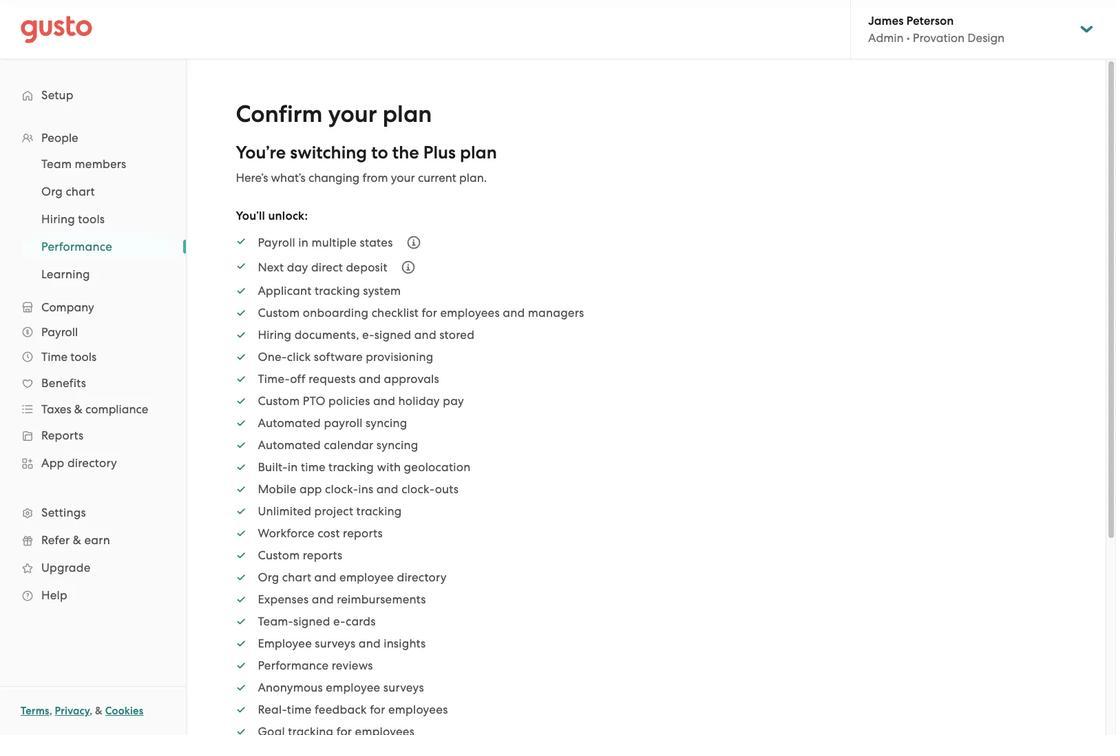Task type: locate. For each thing, give the bounding box(es) containing it.
directory down reports link
[[67, 456, 117, 470]]

automated for automated payroll syncing
[[258, 416, 321, 430]]

built-in time tracking with geolocation
[[258, 460, 471, 474]]

1 vertical spatial reports
[[303, 548, 343, 562]]

provisioning
[[366, 350, 434, 364]]

& left 'cookies'
[[95, 705, 103, 717]]

1 horizontal spatial for
[[422, 306, 437, 320]]

1 vertical spatial hiring
[[258, 328, 292, 342]]

syncing up with
[[377, 438, 418, 452]]

employees
[[440, 306, 500, 320], [389, 703, 448, 716]]

,
[[49, 705, 52, 717], [90, 705, 93, 717]]

applicant tracking system
[[258, 284, 401, 298]]

0 vertical spatial in
[[299, 236, 309, 249]]

app
[[300, 482, 322, 496]]

1 vertical spatial performance
[[258, 659, 329, 672]]

1 vertical spatial employees
[[389, 703, 448, 716]]

custom
[[258, 306, 300, 320], [258, 394, 300, 408], [258, 548, 300, 562]]

0 vertical spatial hiring
[[41, 212, 75, 226]]

& for compliance
[[74, 402, 83, 416]]

payroll up next
[[258, 236, 296, 249]]

0 horizontal spatial directory
[[67, 456, 117, 470]]

unlimited project tracking
[[258, 504, 402, 518]]

e- up one-click software provisioning
[[362, 328, 375, 342]]

0 horizontal spatial for
[[370, 703, 386, 716]]

1 horizontal spatial signed
[[375, 328, 411, 342]]

0 horizontal spatial clock-
[[325, 482, 358, 496]]

calendar
[[324, 438, 374, 452]]

1 horizontal spatial payroll
[[258, 236, 296, 249]]

2 automated from the top
[[258, 438, 321, 452]]

tools
[[78, 212, 105, 226], [70, 350, 97, 364]]

1 horizontal spatial org
[[258, 570, 279, 584]]

refer & earn
[[41, 533, 110, 547]]

outs
[[435, 482, 459, 496]]

reports right cost
[[343, 526, 383, 540]]

changing
[[309, 171, 360, 185]]

privacy
[[55, 705, 90, 717]]

0 vertical spatial syncing
[[366, 416, 408, 430]]

signed down "checklist"
[[375, 328, 411, 342]]

hiring tools link
[[25, 207, 172, 231]]

in up day
[[299, 236, 309, 249]]

documents,
[[295, 328, 359, 342]]

performance
[[41, 240, 112, 254], [258, 659, 329, 672]]

states
[[360, 236, 393, 249]]

0 vertical spatial performance
[[41, 240, 112, 254]]

and down cards
[[359, 637, 381, 650]]

pay
[[443, 394, 464, 408]]

0 vertical spatial payroll
[[258, 236, 296, 249]]

system
[[363, 284, 401, 298]]

1 horizontal spatial e-
[[362, 328, 375, 342]]

syncing for automated calendar syncing
[[377, 438, 418, 452]]

settings
[[41, 506, 86, 519]]

0 vertical spatial surveys
[[315, 637, 356, 650]]

1 vertical spatial in
[[288, 460, 298, 474]]

directory
[[67, 456, 117, 470], [397, 570, 447, 584]]

james
[[869, 14, 904, 28]]

your down the
[[391, 171, 415, 185]]

team-
[[258, 614, 293, 628]]

for
[[422, 306, 437, 320], [370, 703, 386, 716]]

1 automated from the top
[[258, 416, 321, 430]]

signed up employee
[[293, 614, 330, 628]]

chart for org chart
[[66, 185, 95, 198]]

1 vertical spatial your
[[391, 171, 415, 185]]

for for checklist
[[422, 306, 437, 320]]

1 vertical spatial e-
[[333, 614, 346, 628]]

list containing people
[[0, 125, 186, 609]]

clock- down geolocation
[[402, 482, 435, 496]]

0 horizontal spatial signed
[[293, 614, 330, 628]]

0 vertical spatial time
[[301, 460, 326, 474]]

home image
[[21, 15, 92, 43]]

0 vertical spatial directory
[[67, 456, 117, 470]]

and up custom pto policies and holiday pay
[[359, 372, 381, 386]]

employees down insights
[[389, 703, 448, 716]]

cookies button
[[105, 703, 144, 719]]

org inside gusto navigation element
[[41, 185, 63, 198]]

software
[[314, 350, 363, 364]]

custom for custom reports
[[258, 548, 300, 562]]

multiple
[[312, 236, 357, 249]]

1 horizontal spatial hiring
[[258, 328, 292, 342]]

confirm your plan
[[236, 100, 432, 128]]

time up app
[[301, 460, 326, 474]]

0 horizontal spatial payroll
[[41, 325, 78, 339]]

1 horizontal spatial reports
[[343, 526, 383, 540]]

1 horizontal spatial clock-
[[402, 482, 435, 496]]

1 horizontal spatial performance
[[258, 659, 329, 672]]

automated for automated calendar syncing
[[258, 438, 321, 452]]

reimbursements
[[337, 592, 426, 606]]

employees up stored
[[440, 306, 500, 320]]

performance link
[[25, 234, 172, 259]]

& for earn
[[73, 533, 81, 547]]

time
[[301, 460, 326, 474], [287, 703, 312, 716]]

employee up real-time feedback for employees
[[326, 681, 381, 694]]

in up mobile
[[288, 460, 298, 474]]

0 vertical spatial employees
[[440, 306, 500, 320]]

org down team
[[41, 185, 63, 198]]

1 horizontal spatial in
[[299, 236, 309, 249]]

custom down workforce
[[258, 548, 300, 562]]

tools up performance link
[[78, 212, 105, 226]]

, left cookies button
[[90, 705, 93, 717]]

1 vertical spatial &
[[73, 533, 81, 547]]

e- up employee surveys and insights
[[333, 614, 346, 628]]

settings link
[[14, 500, 172, 525]]

1 vertical spatial time
[[287, 703, 312, 716]]

plan up the
[[383, 100, 432, 128]]

people
[[41, 131, 78, 145]]

1 vertical spatial chart
[[282, 570, 312, 584]]

0 horizontal spatial org
[[41, 185, 63, 198]]

& inside dropdown button
[[74, 402, 83, 416]]

taxes & compliance button
[[14, 397, 172, 422]]

& right taxes
[[74, 402, 83, 416]]

list containing payroll in multiple states
[[236, 227, 1057, 735]]

automated
[[258, 416, 321, 430], [258, 438, 321, 452]]

1 vertical spatial for
[[370, 703, 386, 716]]

& left "earn"
[[73, 533, 81, 547]]

signed
[[375, 328, 411, 342], [293, 614, 330, 628]]

and up team-signed e-cards at the bottom of page
[[312, 592, 334, 606]]

plan up plan.
[[460, 142, 497, 163]]

chart
[[66, 185, 95, 198], [282, 570, 312, 584]]

0 vertical spatial tools
[[78, 212, 105, 226]]

0 horizontal spatial chart
[[66, 185, 95, 198]]

team
[[41, 157, 72, 171]]

0 vertical spatial &
[[74, 402, 83, 416]]

chart down custom reports
[[282, 570, 312, 584]]

&
[[74, 402, 83, 416], [73, 533, 81, 547], [95, 705, 103, 717]]

list
[[0, 125, 186, 609], [0, 150, 186, 288], [236, 227, 1057, 735]]

and up expenses and reimbursements at the bottom left of page
[[315, 570, 337, 584]]

0 vertical spatial signed
[[375, 328, 411, 342]]

0 horizontal spatial plan
[[383, 100, 432, 128]]

clock-
[[325, 482, 358, 496], [402, 482, 435, 496]]

automated down pto
[[258, 416, 321, 430]]

e-
[[362, 328, 375, 342], [333, 614, 346, 628]]

performance down hiring tools
[[41, 240, 112, 254]]

clock- up project
[[325, 482, 358, 496]]

expenses and reimbursements
[[258, 592, 426, 606]]

tools for hiring tools
[[78, 212, 105, 226]]

payroll inside "dropdown button"
[[41, 325, 78, 339]]

0 vertical spatial for
[[422, 306, 437, 320]]

project
[[315, 504, 354, 518]]

your up you're switching to the plus plan
[[328, 100, 377, 128]]

0 horizontal spatial ,
[[49, 705, 52, 717]]

time down anonymous
[[287, 703, 312, 716]]

time tools
[[41, 350, 97, 364]]

surveys
[[315, 637, 356, 650], [384, 681, 424, 694]]

tracking down ins
[[357, 504, 402, 518]]

0 vertical spatial custom
[[258, 306, 300, 320]]

terms
[[21, 705, 49, 717]]

automated up built-
[[258, 438, 321, 452]]

help link
[[14, 583, 172, 608]]

hiring down org chart
[[41, 212, 75, 226]]

1 horizontal spatial plan
[[460, 142, 497, 163]]

1 custom from the top
[[258, 306, 300, 320]]

tools down payroll "dropdown button"
[[70, 350, 97, 364]]

payroll
[[258, 236, 296, 249], [41, 325, 78, 339]]

gusto navigation element
[[0, 59, 186, 631]]

0 horizontal spatial in
[[288, 460, 298, 474]]

payroll up time
[[41, 325, 78, 339]]

0 vertical spatial e-
[[362, 328, 375, 342]]

1 vertical spatial org
[[258, 570, 279, 584]]

1 horizontal spatial chart
[[282, 570, 312, 584]]

surveys up the reviews
[[315, 637, 356, 650]]

0 horizontal spatial e-
[[333, 614, 346, 628]]

employees for checklist
[[440, 306, 500, 320]]

1 vertical spatial automated
[[258, 438, 321, 452]]

tools inside dropdown button
[[70, 350, 97, 364]]

directory up reimbursements
[[397, 570, 447, 584]]

employee surveys and insights
[[258, 637, 426, 650]]

real-
[[258, 703, 287, 716]]

employee
[[258, 637, 312, 650]]

0 vertical spatial org
[[41, 185, 63, 198]]

, left privacy link
[[49, 705, 52, 717]]

mobile
[[258, 482, 297, 496]]

0 vertical spatial automated
[[258, 416, 321, 430]]

payroll button
[[14, 320, 172, 344]]

in for built-
[[288, 460, 298, 474]]

2 custom from the top
[[258, 394, 300, 408]]

1 vertical spatial surveys
[[384, 681, 424, 694]]

chart down team members
[[66, 185, 95, 198]]

1 vertical spatial syncing
[[377, 438, 418, 452]]

members
[[75, 157, 126, 171]]

hiring for hiring tools
[[41, 212, 75, 226]]

custom down time-
[[258, 394, 300, 408]]

0 horizontal spatial performance
[[41, 240, 112, 254]]

for right "checklist"
[[422, 306, 437, 320]]

1 vertical spatial tools
[[70, 350, 97, 364]]

employee up reimbursements
[[340, 570, 394, 584]]

3 custom from the top
[[258, 548, 300, 562]]

automated calendar syncing
[[258, 438, 418, 452]]

managers
[[528, 306, 584, 320]]

custom down applicant
[[258, 306, 300, 320]]

plan.
[[460, 171, 487, 185]]

org up expenses
[[258, 570, 279, 584]]

reports link
[[14, 423, 172, 448]]

and
[[503, 306, 525, 320], [414, 328, 437, 342], [359, 372, 381, 386], [373, 394, 395, 408], [377, 482, 399, 496], [315, 570, 337, 584], [312, 592, 334, 606], [359, 637, 381, 650]]

tracking
[[315, 284, 360, 298], [329, 460, 374, 474], [357, 504, 402, 518]]

0 horizontal spatial hiring
[[41, 212, 75, 226]]

2 vertical spatial &
[[95, 705, 103, 717]]

reports down workforce cost reports
[[303, 548, 343, 562]]

performance up anonymous
[[258, 659, 329, 672]]

tracking down calendar
[[329, 460, 374, 474]]

1 vertical spatial custom
[[258, 394, 300, 408]]

1 horizontal spatial ,
[[90, 705, 93, 717]]

direct
[[311, 260, 343, 274]]

custom for custom pto policies and holiday pay
[[258, 394, 300, 408]]

1 vertical spatial employee
[[326, 681, 381, 694]]

2 vertical spatial custom
[[258, 548, 300, 562]]

confirm
[[236, 100, 323, 128]]

one-click software provisioning
[[258, 350, 434, 364]]

1 vertical spatial plan
[[460, 142, 497, 163]]

cost
[[318, 526, 340, 540]]

org chart link
[[25, 179, 172, 204]]

people button
[[14, 125, 172, 150]]

unlock:
[[268, 209, 308, 223]]

you're switching to the plus plan
[[236, 142, 497, 163]]

approvals
[[384, 372, 439, 386]]

0 vertical spatial chart
[[66, 185, 95, 198]]

1 vertical spatial payroll
[[41, 325, 78, 339]]

hiring inside gusto navigation element
[[41, 212, 75, 226]]

surveys down insights
[[384, 681, 424, 694]]

provation
[[913, 31, 965, 45]]

chart inside gusto navigation element
[[66, 185, 95, 198]]

performance inside gusto navigation element
[[41, 240, 112, 254]]

tracking up onboarding on the top of the page
[[315, 284, 360, 298]]

syncing down custom pto policies and holiday pay
[[366, 416, 408, 430]]

1 horizontal spatial directory
[[397, 570, 447, 584]]

hiring up one-
[[258, 328, 292, 342]]

feedback
[[315, 703, 367, 716]]

org
[[41, 185, 63, 198], [258, 570, 279, 584]]

anonymous
[[258, 681, 323, 694]]

1 vertical spatial tracking
[[329, 460, 374, 474]]

to
[[371, 142, 388, 163]]

for for feedback
[[370, 703, 386, 716]]

plan
[[383, 100, 432, 128], [460, 142, 497, 163]]

0 vertical spatial your
[[328, 100, 377, 128]]

for right feedback
[[370, 703, 386, 716]]



Task type: vqa. For each thing, say whether or not it's contained in the screenshot.
the bottom tracking
yes



Task type: describe. For each thing, give the bounding box(es) containing it.
switching
[[290, 142, 367, 163]]

geolocation
[[404, 460, 471, 474]]

payroll
[[324, 416, 363, 430]]

expenses
[[258, 592, 309, 606]]

benefits
[[41, 376, 86, 390]]

james peterson admin • provation design
[[869, 14, 1005, 45]]

0 horizontal spatial your
[[328, 100, 377, 128]]

taxes
[[41, 402, 71, 416]]

chart for org chart and employee directory
[[282, 570, 312, 584]]

and left managers at the top
[[503, 306, 525, 320]]

you'll unlock:
[[236, 209, 308, 223]]

setup link
[[14, 83, 172, 107]]

e- for signed
[[362, 328, 375, 342]]

upgrade
[[41, 561, 91, 575]]

anonymous employee surveys
[[258, 681, 424, 694]]

terms link
[[21, 705, 49, 717]]

mobile app clock-ins and clock-outs
[[258, 482, 459, 496]]

in for payroll
[[299, 236, 309, 249]]

deposit
[[346, 260, 388, 274]]

policies
[[329, 394, 370, 408]]

taxes & compliance
[[41, 402, 148, 416]]

benefits link
[[14, 371, 172, 395]]

0 vertical spatial plan
[[383, 100, 432, 128]]

and right ins
[[377, 482, 399, 496]]

app
[[41, 456, 64, 470]]

reports
[[41, 428, 84, 442]]

payroll for payroll in multiple states
[[258, 236, 296, 249]]

directory inside gusto navigation element
[[67, 456, 117, 470]]

e- for cards
[[333, 614, 346, 628]]

refer & earn link
[[14, 528, 172, 552]]

time
[[41, 350, 68, 364]]

payroll for payroll
[[41, 325, 78, 339]]

cookies
[[105, 705, 144, 717]]

time-
[[258, 372, 290, 386]]

next
[[258, 260, 284, 274]]

app directory link
[[14, 451, 172, 475]]

one-
[[258, 350, 287, 364]]

2 , from the left
[[90, 705, 93, 717]]

1 clock- from the left
[[325, 482, 358, 496]]

upgrade link
[[14, 555, 172, 580]]

setup
[[41, 88, 74, 102]]

cards
[[346, 614, 376, 628]]

insights
[[384, 637, 426, 650]]

2 vertical spatial tracking
[[357, 504, 402, 518]]

employees for feedback
[[389, 703, 448, 716]]

0 horizontal spatial reports
[[303, 548, 343, 562]]

ins
[[358, 482, 374, 496]]

compliance
[[85, 402, 148, 416]]

team members
[[41, 157, 126, 171]]

reviews
[[332, 659, 373, 672]]

performance for performance
[[41, 240, 112, 254]]

automated payroll syncing
[[258, 416, 408, 430]]

plus
[[423, 142, 456, 163]]

onboarding
[[303, 306, 369, 320]]

tools for time tools
[[70, 350, 97, 364]]

applicant
[[258, 284, 312, 298]]

1 , from the left
[[49, 705, 52, 717]]

company button
[[14, 295, 172, 320]]

earn
[[84, 533, 110, 547]]

1 horizontal spatial surveys
[[384, 681, 424, 694]]

0 horizontal spatial surveys
[[315, 637, 356, 650]]

built-
[[258, 460, 288, 474]]

click
[[287, 350, 311, 364]]

0 vertical spatial reports
[[343, 526, 383, 540]]

and down the custom onboarding checklist for employees and managers
[[414, 328, 437, 342]]

0 vertical spatial tracking
[[315, 284, 360, 298]]

org for org chart
[[41, 185, 63, 198]]

workforce cost reports
[[258, 526, 383, 540]]

the
[[393, 142, 419, 163]]

what's
[[271, 171, 306, 185]]

custom for custom onboarding checklist for employees and managers
[[258, 306, 300, 320]]

1 vertical spatial directory
[[397, 570, 447, 584]]

help
[[41, 588, 67, 602]]

hiring tools
[[41, 212, 105, 226]]

pto
[[303, 394, 326, 408]]

off
[[290, 372, 306, 386]]

here's
[[236, 171, 268, 185]]

holiday
[[398, 394, 440, 408]]

time-off requests and approvals
[[258, 372, 439, 386]]

org chart and employee directory
[[258, 570, 447, 584]]

real-time feedback for employees
[[258, 703, 448, 716]]

hiring for hiring documents, e-signed and stored
[[258, 328, 292, 342]]

list containing team members
[[0, 150, 186, 288]]

1 horizontal spatial your
[[391, 171, 415, 185]]

custom onboarding checklist for employees and managers
[[258, 306, 584, 320]]

and left the holiday
[[373, 394, 395, 408]]

company
[[41, 300, 94, 314]]

0 vertical spatial employee
[[340, 570, 394, 584]]

performance for performance reviews
[[258, 659, 329, 672]]

terms , privacy , & cookies
[[21, 705, 144, 717]]

current
[[418, 171, 457, 185]]

1 vertical spatial signed
[[293, 614, 330, 628]]

unlimited
[[258, 504, 312, 518]]

time tools button
[[14, 344, 172, 369]]

you're
[[236, 142, 286, 163]]

hiring documents, e-signed and stored
[[258, 328, 475, 342]]

from
[[363, 171, 388, 185]]

requests
[[309, 372, 356, 386]]

stored
[[440, 328, 475, 342]]

org for org chart and employee directory
[[258, 570, 279, 584]]

2 clock- from the left
[[402, 482, 435, 496]]

learning
[[41, 267, 90, 281]]

syncing for automated payroll syncing
[[366, 416, 408, 430]]



